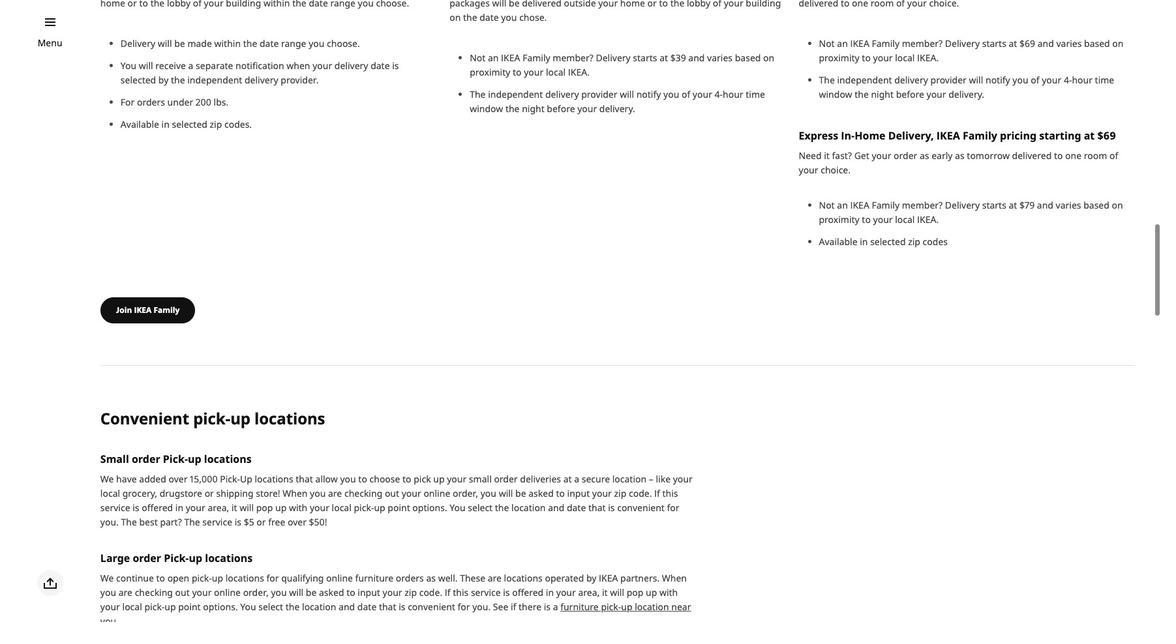 Task type: locate. For each thing, give the bounding box(es) containing it.
1 vertical spatial or
[[257, 516, 266, 528]]

on inside not an ikea family member? delivery starts at $39 and varies based on proximity to your local ikea.
[[763, 52, 775, 64]]

this
[[663, 487, 678, 500], [453, 586, 469, 599]]

1 horizontal spatial a
[[553, 601, 558, 613]]

code. down –
[[629, 487, 652, 500]]

the independent delivery provider will notify you of your 4-hour time window the night before your delivery. down not an ikea family member? delivery starts at $39 and varies based on proximity to your local ikea.
[[470, 88, 765, 115]]

$39
[[670, 52, 686, 64]]

select down qualifying
[[259, 601, 283, 613]]

1 vertical spatial orders
[[396, 572, 424, 584]]

2 vertical spatial you
[[240, 601, 256, 613]]

2 vertical spatial varies
[[1056, 199, 1081, 211]]

the inside the we continue to open pick-up locations for qualifying online furniture orders as well. these are locations operated by ikea partners. when you are checking out your online order, you will be asked to input your zip code. if this service is offered in your area, it will pop up with your local pick-up point options. you select the location and date that is convenient for you. see if there is a
[[286, 601, 300, 613]]

provider down not an ikea family member? delivery starts at $39 and varies based on proximity to your local ikea.
[[581, 88, 618, 101]]

1 vertical spatial pop
[[627, 586, 644, 599]]

order up the continue at the bottom left of page
[[133, 551, 161, 565]]

0 vertical spatial a
[[188, 59, 193, 72]]

1 horizontal spatial delivery.
[[949, 88, 985, 100]]

order
[[894, 149, 918, 162], [132, 452, 160, 466], [494, 473, 518, 485], [133, 551, 161, 565]]

point down choose on the left bottom
[[388, 501, 410, 514]]

0 vertical spatial online
[[424, 487, 450, 500]]

an
[[837, 37, 848, 50], [488, 52, 499, 64], [837, 199, 848, 211]]

1 vertical spatial options.
[[203, 601, 238, 613]]

are right these
[[488, 572, 502, 584]]

have
[[116, 473, 137, 485]]

if inside the small order pick-up locations we have added over 15,000 pick-up locations that allow you to choose to pick up your small order deliveries at a secure location – like your local grocery, drugstore or shipping store! when you are checking out your online order, you will be asked to input your zip code. if this service is offered in your area, it will pop up with your local pick-up point options. you select the location and date that is convenient for you. the best part? the service is $5 or free over $50!
[[654, 487, 660, 500]]

this down like
[[663, 487, 678, 500]]

options.
[[413, 501, 447, 514], [203, 601, 238, 613]]

1 horizontal spatial order,
[[453, 487, 478, 500]]

to inside express in-home delivery, ikea family pricing starting at $69 need it fast? get your order as early as tomorrow delivered to one room of your choice.
[[1054, 149, 1063, 162]]

for left qualifying
[[267, 572, 279, 584]]

1 vertical spatial proximity
[[470, 66, 510, 79]]

ikea. inside not an ikea family member? delivery starts at $69 and varies based on proximity to your local ikea.
[[917, 52, 939, 64]]

1 vertical spatial point
[[178, 601, 201, 613]]

with inside the small order pick-up locations we have added over 15,000 pick-up locations that allow you to choose to pick up your small order deliveries at a secure location – like your local grocery, drugstore or shipping store! when you are checking out your online order, you will be asked to input your zip code. if this service is offered in your area, it will pop up with your local pick-up point options. you select the location and date that is convenient for you. the best part? the service is $5 or free over $50!
[[289, 501, 307, 514]]

on inside not an ikea family member? delivery starts at $69 and varies based on proximity to your local ikea.
[[1113, 37, 1124, 50]]

ikea. inside not an ikea family member? delivery starts at $39 and varies based on proximity to your local ikea.
[[568, 66, 590, 79]]

if down like
[[654, 487, 660, 500]]

on for not an ikea family member? delivery starts at $69 and varies based on proximity to your local ikea.
[[1113, 37, 1124, 50]]

1 horizontal spatial this
[[663, 487, 678, 500]]

up
[[240, 473, 252, 485]]

it inside the we continue to open pick-up locations for qualifying online furniture orders as well. these are locations operated by ikea partners. when you are checking out your online order, you will be asked to input your zip code. if this service is offered in your area, it will pop up with your local pick-up point options. you select the location and date that is convenient for you. see if there is a
[[602, 586, 608, 599]]

are inside the small order pick-up locations we have added over 15,000 pick-up locations that allow you to choose to pick up your small order deliveries at a secure location – like your local grocery, drugstore or shipping store! when you are checking out your online order, you will be asked to input your zip code. if this service is offered in your area, it will pop up with your local pick-up point options. you select the location and date that is convenient for you. the best part? the service is $5 or free over $50!
[[328, 487, 342, 500]]

1 horizontal spatial $69
[[1098, 129, 1116, 143]]

local
[[895, 52, 915, 64], [546, 66, 566, 79], [895, 213, 915, 226], [100, 487, 120, 500], [332, 501, 352, 514], [122, 601, 142, 613]]

by inside the we continue to open pick-up locations for qualifying online furniture orders as well. these are locations operated by ikea partners. when you are checking out your online order, you will be asked to input your zip code. if this service is offered in your area, it will pop up with your local pick-up point options. you select the location and date that is convenient for you. see if there is a
[[586, 572, 597, 584]]

0 horizontal spatial hour
[[723, 88, 744, 101]]

to inside not an ikea family member? delivery starts at $79 and varies based on proximity to your local ikea.
[[862, 213, 871, 226]]

delivery inside not an ikea family member? delivery starts at $39 and varies based on proximity to your local ikea.
[[596, 52, 631, 64]]

options. inside the we continue to open pick-up locations for qualifying online furniture orders as well. these are locations operated by ikea partners. when you are checking out your online order, you will be asked to input your zip code. if this service is offered in your area, it will pop up with your local pick-up point options. you select the location and date that is convenient for you. see if there is a
[[203, 601, 238, 613]]

2 vertical spatial you.
[[100, 615, 119, 622]]

area, down operated
[[578, 586, 600, 599]]

we continue to open pick-up locations for qualifying online furniture orders as well. these are locations operated by ikea partners. when you are checking out your online order, you will be asked to input your zip code. if this service is offered in your area, it will pop up with your local pick-up point options. you select the location and date that is convenient for you. see if there is a
[[100, 572, 687, 613]]

input down secure
[[567, 487, 590, 500]]

an inside not an ikea family member? delivery starts at $39 and varies based on proximity to your local ikea.
[[488, 52, 499, 64]]

delivery inside not an ikea family member? delivery starts at $79 and varies based on proximity to your local ikea.
[[945, 199, 980, 211]]

service down grocery,
[[100, 501, 130, 514]]

delivery. down not an ikea family member? delivery starts at $69 and varies based on proximity to your local ikea. at the right of the page
[[949, 88, 985, 100]]

be down qualifying
[[306, 586, 317, 599]]

when up near
[[662, 572, 687, 584]]

1 horizontal spatial you
[[240, 601, 256, 613]]

family inside not an ikea family member? delivery starts at $69 and varies based on proximity to your local ikea.
[[872, 37, 900, 50]]

we down large on the left of the page
[[100, 572, 114, 584]]

be left made
[[174, 37, 185, 50]]

notify for $39
[[637, 88, 661, 101]]

for down these
[[458, 601, 470, 613]]

input
[[567, 487, 590, 500], [358, 586, 380, 599]]

select
[[468, 501, 493, 514], [259, 601, 283, 613]]

proximity for not an ikea family member? delivery starts at $39 and varies based on proximity to your local ikea.
[[470, 66, 510, 79]]

furniture
[[355, 572, 394, 584], [560, 601, 599, 613]]

pop down the 'store!' at the left bottom
[[256, 501, 273, 514]]

you down the continue at the bottom left of page
[[100, 586, 116, 599]]

0 vertical spatial over
[[169, 473, 188, 485]]

offered inside the small order pick-up locations we have added over 15,000 pick-up locations that allow you to choose to pick up your small order deliveries at a secure location – like your local grocery, drugstore or shipping store! when you are checking out your online order, you will be asked to input your zip code. if this service is offered in your area, it will pop up with your local pick-up point options. you select the location and date that is convenient for you. the best part? the service is $5 or free over $50!
[[142, 501, 173, 514]]

out down choose on the left bottom
[[385, 487, 399, 500]]

0 horizontal spatial when
[[283, 487, 308, 500]]

0 horizontal spatial pop
[[256, 501, 273, 514]]

1 vertical spatial selected
[[172, 118, 207, 130]]

date
[[260, 37, 279, 50], [371, 59, 390, 72], [567, 501, 586, 514], [357, 601, 377, 613]]

when
[[283, 487, 308, 500], [662, 572, 687, 584]]

0 horizontal spatial of
[[682, 88, 690, 101]]

asked down 'deliveries'
[[529, 487, 554, 500]]

pricing
[[1000, 129, 1037, 143]]

independent for not an ikea family member? delivery starts at $39 and varies based on proximity to your local ikea.
[[488, 88, 543, 101]]

0 horizontal spatial delivery.
[[599, 103, 635, 115]]

1 horizontal spatial out
[[385, 487, 399, 500]]

ikea. for $39
[[568, 66, 590, 79]]

date inside 'you will receive a separate notification when your delivery date is selected by the independent delivery provider.'
[[371, 59, 390, 72]]

family inside express in-home delivery, ikea family pricing starting at $69 need it fast? get your order as early as tomorrow delivered to one room of your choice.
[[963, 129, 997, 143]]

service inside the we continue to open pick-up locations for qualifying online furniture orders as well. these are locations operated by ikea partners. when you are checking out your online order, you will be asked to input your zip code. if this service is offered in your area, it will pop up with your local pick-up point options. you select the location and date that is convenient for you. see if there is a
[[471, 586, 501, 599]]

pick- up shipping
[[220, 473, 240, 485]]

and
[[1038, 37, 1054, 50], [689, 52, 705, 64], [1037, 199, 1054, 211], [548, 501, 565, 514], [339, 601, 355, 613]]

by right operated
[[586, 572, 597, 584]]

hour
[[1072, 74, 1093, 86], [723, 88, 744, 101]]

0 vertical spatial by
[[158, 74, 169, 86]]

2 horizontal spatial service
[[471, 586, 501, 599]]

over up "drugstore" on the bottom of page
[[169, 473, 188, 485]]

as left well.
[[426, 572, 436, 584]]

on
[[1113, 37, 1124, 50], [763, 52, 775, 64], [1112, 199, 1123, 211]]

drugstore
[[160, 487, 202, 500]]

proximity for not an ikea family member? delivery starts at $79 and varies based on proximity to your local ikea.
[[819, 213, 860, 226]]

starts inside not an ikea family member? delivery starts at $69 and varies based on proximity to your local ikea.
[[982, 37, 1007, 50]]

you right "range" at left
[[309, 37, 325, 50]]

at inside the small order pick-up locations we have added over 15,000 pick-up locations that allow you to choose to pick up your small order deliveries at a secure location – like your local grocery, drugstore or shipping store! when you are checking out your online order, you will be asked to input your zip code. if this service is offered in your area, it will pop up with your local pick-up point options. you select the location and date that is convenient for you. the best part? the service is $5 or free over $50!
[[563, 473, 572, 485]]

0 vertical spatial area,
[[208, 501, 229, 514]]

orders right for
[[137, 96, 165, 108]]

menu button
[[38, 36, 62, 50]]

pick- right open
[[192, 572, 212, 584]]

we inside the small order pick-up locations we have added over 15,000 pick-up locations that allow you to choose to pick up your small order deliveries at a secure location – like your local grocery, drugstore or shipping store! when you are checking out your online order, you will be asked to input your zip code. if this service is offered in your area, it will pop up with your local pick-up point options. you select the location and date that is convenient for you. the best part? the service is $5 or free over $50!
[[100, 473, 114, 485]]

over right free
[[288, 516, 307, 528]]

independent
[[187, 74, 242, 86], [837, 74, 892, 86], [488, 88, 543, 101]]

zip inside the we continue to open pick-up locations for qualifying online furniture orders as well. these are locations operated by ikea partners. when you are checking out your online order, you will be asked to input your zip code. if this service is offered in your area, it will pop up with your local pick-up point options. you select the location and date that is convenient for you. see if there is a
[[405, 586, 417, 599]]

1 vertical spatial notify
[[637, 88, 661, 101]]

offered up there in the left bottom of the page
[[512, 586, 544, 599]]

available for available in selected zip codes
[[819, 235, 858, 248]]

by
[[158, 74, 169, 86], [586, 572, 597, 584]]

not inside not an ikea family member? delivery starts at $69 and varies based on proximity to your local ikea.
[[819, 37, 835, 50]]

order down delivery,
[[894, 149, 918, 162]]

furniture inside furniture pick-up location near you.
[[560, 601, 599, 613]]

1 vertical spatial out
[[175, 586, 190, 599]]

1 vertical spatial starts
[[633, 52, 657, 64]]

early
[[932, 149, 953, 162]]

by down "receive"
[[158, 74, 169, 86]]

night for not an ikea family member? delivery starts at $39 and varies based on proximity to your local ikea.
[[522, 103, 545, 115]]

2 vertical spatial it
[[602, 586, 608, 599]]

we inside the we continue to open pick-up locations for qualifying online furniture orders as well. these are locations operated by ikea partners. when you are checking out your online order, you will be asked to input your zip code. if this service is offered in your area, it will pop up with your local pick-up point options. you select the location and date that is convenient for you. see if there is a
[[100, 572, 114, 584]]

1 vertical spatial we
[[100, 572, 114, 584]]

2 vertical spatial ikea.
[[917, 213, 939, 226]]

2 horizontal spatial online
[[424, 487, 450, 500]]

delivery. down not an ikea family member? delivery starts at $39 and varies based on proximity to your local ikea.
[[599, 103, 635, 115]]

provider down not an ikea family member? delivery starts at $69 and varies based on proximity to your local ikea. at the right of the page
[[931, 74, 967, 86]]

hour for not an ikea family member? delivery starts at $69 and varies based on proximity to your local ikea.
[[1072, 74, 1093, 86]]

based inside not an ikea family member? delivery starts at $39 and varies based on proximity to your local ikea.
[[735, 52, 761, 64]]

that
[[296, 473, 313, 485], [588, 501, 606, 514], [379, 601, 396, 613]]

service left $5
[[202, 516, 232, 528]]

starts inside not an ikea family member? delivery starts at $79 and varies based on proximity to your local ikea.
[[982, 199, 1007, 211]]

0 vertical spatial out
[[385, 487, 399, 500]]

0 vertical spatial if
[[654, 487, 660, 500]]

1 horizontal spatial be
[[306, 586, 317, 599]]

receive
[[155, 59, 186, 72]]

1 we from the top
[[100, 473, 114, 485]]

family inside not an ikea family member? delivery starts at $79 and varies based on proximity to your local ikea.
[[872, 199, 900, 211]]

1 vertical spatial over
[[288, 516, 307, 528]]

a right "receive"
[[188, 59, 193, 72]]

a right there in the left bottom of the page
[[553, 601, 558, 613]]

varies inside not an ikea family member? delivery starts at $69 and varies based on proximity to your local ikea.
[[1057, 37, 1082, 50]]

window for not an ikea family member? delivery starts at $39 and varies based on proximity to your local ikea.
[[470, 103, 503, 115]]

service
[[100, 501, 130, 514], [202, 516, 232, 528], [471, 586, 501, 599]]

$69
[[1020, 37, 1035, 50], [1098, 129, 1116, 143]]

1 horizontal spatial of
[[1031, 74, 1040, 86]]

at
[[1009, 37, 1017, 50], [660, 52, 668, 64], [1084, 129, 1095, 143], [1009, 199, 1017, 211], [563, 473, 572, 485]]

0 vertical spatial pop
[[256, 501, 273, 514]]

0 horizontal spatial the independent delivery provider will notify you of your 4-hour time window the night before your delivery.
[[470, 88, 765, 115]]

and inside not an ikea family member? delivery starts at $39 and varies based on proximity to your local ikea.
[[689, 52, 705, 64]]

an inside not an ikea family member? delivery starts at $69 and varies based on proximity to your local ikea.
[[837, 37, 848, 50]]

when
[[287, 59, 310, 72]]

online right qualifying
[[326, 572, 353, 584]]

2 vertical spatial member?
[[902, 199, 943, 211]]

0 horizontal spatial available
[[121, 118, 159, 130]]

1 horizontal spatial options.
[[413, 501, 447, 514]]

location inside furniture pick-up location near you.
[[635, 601, 669, 613]]

you down the allow
[[310, 487, 326, 500]]

you. left 'see'
[[472, 601, 491, 613]]

1 horizontal spatial with
[[660, 586, 678, 599]]

a inside 'you will receive a separate notification when your delivery date is selected by the independent delivery provider.'
[[188, 59, 193, 72]]

1 vertical spatial if
[[445, 586, 451, 599]]

convenient down well.
[[408, 601, 455, 613]]

are
[[328, 487, 342, 500], [488, 572, 502, 584], [119, 586, 132, 599]]

delivery. for $39
[[599, 103, 635, 115]]

proximity inside not an ikea family member? delivery starts at $79 and varies based on proximity to your local ikea.
[[819, 213, 860, 226]]

2 horizontal spatial a
[[574, 473, 579, 485]]

asked inside the we continue to open pick-up locations for qualifying online furniture orders as well. these are locations operated by ikea partners. when you are checking out your online order, you will be asked to input your zip code. if this service is offered in your area, it will pop up with your local pick-up point options. you select the location and date that is convenient for you. see if there is a
[[319, 586, 344, 599]]

for down like
[[667, 501, 680, 514]]

delivery will be made within the date range you choose.
[[121, 37, 360, 50]]

pop down partners.
[[627, 586, 644, 599]]

input up furniture pick-up location near you.
[[358, 586, 380, 599]]

area, inside the small order pick-up locations we have added over 15,000 pick-up locations that allow you to choose to pick up your small order deliveries at a secure location – like your local grocery, drugstore or shipping store! when you are checking out your online order, you will be asked to input your zip code. if this service is offered in your area, it will pop up with your local pick-up point options. you select the location and date that is convenient for you. the best part? the service is $5 or free over $50!
[[208, 501, 229, 514]]

selected up for
[[121, 74, 156, 86]]

0 horizontal spatial point
[[178, 601, 201, 613]]

of right "room"
[[1110, 149, 1118, 162]]

you. down the continue at the bottom left of page
[[100, 615, 119, 622]]

locations
[[254, 408, 325, 429], [204, 452, 252, 466], [255, 473, 293, 485], [205, 551, 253, 565], [226, 572, 264, 584], [504, 572, 543, 584]]

input inside the we continue to open pick-up locations for qualifying online furniture orders as well. these are locations operated by ikea partners. when you are checking out your online order, you will be asked to input your zip code. if this service is offered in your area, it will pop up with your local pick-up point options. you select the location and date that is convenient for you. see if there is a
[[358, 586, 380, 599]]

1 vertical spatial you
[[450, 501, 466, 514]]

notify down not an ikea family member? delivery starts at $39 and varies based on proximity to your local ikea.
[[637, 88, 661, 101]]

$79
[[1020, 199, 1035, 211]]

member?
[[902, 37, 943, 50], [553, 52, 594, 64], [902, 199, 943, 211]]

1 vertical spatial varies
[[707, 52, 733, 64]]

as right the early
[[955, 149, 965, 162]]

1 vertical spatial 4-
[[715, 88, 723, 101]]

1 vertical spatial asked
[[319, 586, 344, 599]]

a left secure
[[574, 473, 579, 485]]

0 horizontal spatial it
[[232, 501, 237, 514]]

checking down the continue at the bottom left of page
[[135, 586, 173, 599]]

delivery inside not an ikea family member? delivery starts at $69 and varies based on proximity to your local ikea.
[[945, 37, 980, 50]]

0 horizontal spatial order,
[[243, 586, 269, 599]]

varies inside not an ikea family member? delivery starts at $79 and varies based on proximity to your local ikea.
[[1056, 199, 1081, 211]]

pick-
[[193, 408, 230, 429], [354, 501, 374, 514], [192, 572, 212, 584], [144, 601, 165, 613], [601, 601, 621, 613]]

out
[[385, 487, 399, 500], [175, 586, 190, 599]]

family for not an ikea family member? delivery starts at $79 and varies based on proximity to your local ikea.
[[872, 199, 900, 211]]

0 vertical spatial order,
[[453, 487, 478, 500]]

selected left codes
[[870, 235, 906, 248]]

0 horizontal spatial orders
[[137, 96, 165, 108]]

of inside express in-home delivery, ikea family pricing starting at $69 need it fast? get your order as early as tomorrow delivered to one room of your choice.
[[1110, 149, 1118, 162]]

0 horizontal spatial a
[[188, 59, 193, 72]]

orders up furniture pick-up location near you.
[[396, 572, 424, 584]]

0 horizontal spatial by
[[158, 74, 169, 86]]

0 vertical spatial 4-
[[1064, 74, 1072, 86]]

0 vertical spatial night
[[871, 88, 894, 100]]

not inside not an ikea family member? delivery starts at $39 and varies based on proximity to your local ikea.
[[470, 52, 486, 64]]

we
[[100, 473, 114, 485], [100, 572, 114, 584]]

2 we from the top
[[100, 572, 114, 584]]

1 horizontal spatial furniture
[[560, 601, 599, 613]]

delivery.
[[949, 88, 985, 100], [599, 103, 635, 115]]

of down $39
[[682, 88, 690, 101]]

furniture up furniture pick-up location near you.
[[355, 572, 394, 584]]

are down the allow
[[328, 487, 342, 500]]

allow
[[315, 473, 338, 485]]

0 vertical spatial hour
[[1072, 74, 1093, 86]]

under
[[167, 96, 193, 108]]

member? inside not an ikea family member? delivery starts at $39 and varies based on proximity to your local ikea.
[[553, 52, 594, 64]]

or right $5
[[257, 516, 266, 528]]

asked down qualifying
[[319, 586, 344, 599]]

varies
[[1057, 37, 1082, 50], [707, 52, 733, 64], [1056, 199, 1081, 211]]

member? for $39
[[553, 52, 594, 64]]

member? inside not an ikea family member? delivery starts at $79 and varies based on proximity to your local ikea.
[[902, 199, 943, 211]]

at for $79
[[1009, 199, 1017, 211]]

proximity
[[819, 52, 860, 64], [470, 66, 510, 79], [819, 213, 860, 226]]

0 vertical spatial options.
[[413, 501, 447, 514]]

0 vertical spatial are
[[328, 487, 342, 500]]

notify for $69
[[986, 74, 1010, 86]]

location left –
[[612, 473, 647, 485]]

member? for $69
[[902, 37, 943, 50]]

be inside the we continue to open pick-up locations for qualifying online furniture orders as well. these are locations operated by ikea partners. when you are checking out your online order, you will be asked to input your zip code. if this service is offered in your area, it will pop up with your local pick-up point options. you select the location and date that is convenient for you. see if there is a
[[306, 586, 317, 599]]

will
[[158, 37, 172, 50], [139, 59, 153, 72], [969, 74, 983, 86], [620, 88, 634, 101], [499, 487, 513, 500], [240, 501, 254, 514], [289, 586, 304, 599], [610, 586, 624, 599]]

0 vertical spatial pick-
[[163, 452, 188, 466]]

starts for $79
[[982, 199, 1007, 211]]

you
[[121, 59, 136, 72], [450, 501, 466, 514], [240, 601, 256, 613]]

1 vertical spatial service
[[202, 516, 232, 528]]

pick- for small order pick-up locations we have added over 15,000 pick-up locations that allow you to choose to pick up your small order deliveries at a secure location – like your local grocery, drugstore or shipping store! when you are checking out your online order, you will be asked to input your zip code. if this service is offered in your area, it will pop up with your local pick-up point options. you select the location and date that is convenient for you. the best part? the service is $5 or free over $50!
[[163, 452, 188, 466]]

to
[[862, 52, 871, 64], [513, 66, 522, 79], [1054, 149, 1063, 162], [862, 213, 871, 226], [358, 473, 367, 485], [403, 473, 411, 485], [556, 487, 565, 500], [156, 572, 165, 584], [347, 586, 355, 599]]

offered up the best
[[142, 501, 173, 514]]

2 horizontal spatial that
[[588, 501, 606, 514]]

and for $79
[[1037, 199, 1054, 211]]

0 vertical spatial you.
[[100, 516, 119, 528]]

1 horizontal spatial input
[[567, 487, 590, 500]]

at inside not an ikea family member? delivery starts at $79 and varies based on proximity to your local ikea.
[[1009, 199, 1017, 211]]

you. up large on the left of the page
[[100, 516, 119, 528]]

at inside not an ikea family member? delivery starts at $69 and varies based on proximity to your local ikea.
[[1009, 37, 1017, 50]]

asked
[[529, 487, 554, 500], [319, 586, 344, 599]]

by inside 'you will receive a separate notification when your delivery date is selected by the independent delivery provider.'
[[158, 74, 169, 86]]

partners.
[[620, 572, 660, 584]]

0 vertical spatial based
[[1084, 37, 1110, 50]]

varies inside not an ikea family member? delivery starts at $39 and varies based on proximity to your local ikea.
[[707, 52, 733, 64]]

pick- down partners.
[[601, 601, 621, 613]]

menu
[[38, 37, 62, 49]]

1 horizontal spatial hour
[[1072, 74, 1093, 86]]

location
[[612, 473, 647, 485], [512, 501, 546, 514], [302, 601, 336, 613], [635, 601, 669, 613]]

pick- down choose on the left bottom
[[354, 501, 374, 514]]

online
[[424, 487, 450, 500], [326, 572, 353, 584], [214, 586, 241, 599]]

order inside express in-home delivery, ikea family pricing starting at $69 need it fast? get your order as early as tomorrow delivered to one room of your choice.
[[894, 149, 918, 162]]

0 vertical spatial be
[[174, 37, 185, 50]]

we left have
[[100, 473, 114, 485]]

deliveries
[[520, 473, 561, 485]]

$69 inside not an ikea family member? delivery starts at $69 and varies based on proximity to your local ikea.
[[1020, 37, 1035, 50]]

this inside the small order pick-up locations we have added over 15,000 pick-up locations that allow you to choose to pick up your small order deliveries at a secure location – like your local grocery, drugstore or shipping store! when you are checking out your online order, you will be asked to input your zip code. if this service is offered in your area, it will pop up with your local pick-up point options. you select the location and date that is convenient for you. the best part? the service is $5 or free over $50!
[[663, 487, 678, 500]]

pick- inside the small order pick-up locations we have added over 15,000 pick-up locations that allow you to choose to pick up your small order deliveries at a secure location – like your local grocery, drugstore or shipping store! when you are checking out your online order, you will be asked to input your zip code. if this service is offered in your area, it will pop up with your local pick-up point options. you select the location and date that is convenient for you. the best part? the service is $5 or free over $50!
[[354, 501, 374, 514]]

are down the continue at the bottom left of page
[[119, 586, 132, 599]]

based inside not an ikea family member? delivery starts at $79 and varies based on proximity to your local ikea.
[[1084, 199, 1110, 211]]

code. down well.
[[419, 586, 442, 599]]

before
[[896, 88, 924, 100], [547, 103, 575, 115]]

select inside the we continue to open pick-up locations for qualifying online furniture orders as well. these are locations operated by ikea partners. when you are checking out your online order, you will be asked to input your zip code. if this service is offered in your area, it will pop up with your local pick-up point options. you select the location and date that is convenient for you. see if there is a
[[259, 601, 283, 613]]

1 horizontal spatial window
[[819, 88, 852, 100]]

1 vertical spatial order,
[[243, 586, 269, 599]]

2 vertical spatial pick-
[[164, 551, 189, 565]]

the independent delivery provider will notify you of your 4-hour time window the night before your delivery. down not an ikea family member? delivery starts at $69 and varies based on proximity to your local ikea. at the right of the page
[[819, 74, 1114, 100]]

when right the 'store!' at the left bottom
[[283, 487, 308, 500]]

be down 'deliveries'
[[515, 487, 526, 500]]

point down open
[[178, 601, 201, 613]]

to inside not an ikea family member? delivery starts at $69 and varies based on proximity to your local ikea.
[[862, 52, 871, 64]]

this down these
[[453, 586, 469, 599]]

notify down not an ikea family member? delivery starts at $69 and varies based on proximity to your local ikea. at the right of the page
[[986, 74, 1010, 86]]

4- for $39
[[715, 88, 723, 101]]

as left the early
[[920, 149, 929, 162]]

0 vertical spatial select
[[468, 501, 493, 514]]

starts
[[982, 37, 1007, 50], [633, 52, 657, 64], [982, 199, 1007, 211]]

family inside not an ikea family member? delivery starts at $39 and varies based on proximity to your local ikea.
[[523, 52, 550, 64]]

1 vertical spatial not
[[470, 52, 486, 64]]

of for $69
[[1031, 74, 1040, 86]]

local inside the we continue to open pick-up locations for qualifying online furniture orders as well. these are locations operated by ikea partners. when you are checking out your online order, you will be asked to input your zip code. if this service is offered in your area, it will pop up with your local pick-up point options. you select the location and date that is convenient for you. see if there is a
[[122, 601, 142, 613]]

room
[[1084, 149, 1107, 162]]

0 vertical spatial convenient
[[617, 501, 665, 514]]

2 vertical spatial online
[[214, 586, 241, 599]]

checking
[[344, 487, 382, 500], [135, 586, 173, 599]]

online down the pick
[[424, 487, 450, 500]]

if down well.
[[445, 586, 451, 599]]

family inside 'button'
[[154, 305, 180, 316]]

point inside the small order pick-up locations we have added over 15,000 pick-up locations that allow you to choose to pick up your small order deliveries at a secure location – like your local grocery, drugstore or shipping store! when you are checking out your online order, you will be asked to input your zip code. if this service is offered in your area, it will pop up with your local pick-up point options. you select the location and date that is convenient for you. the best part? the service is $5 or free over $50!
[[388, 501, 410, 514]]

location down qualifying
[[302, 601, 336, 613]]

in
[[162, 118, 170, 130], [860, 235, 868, 248], [175, 501, 183, 514], [546, 586, 554, 599]]

convenient down –
[[617, 501, 665, 514]]

over
[[169, 473, 188, 485], [288, 516, 307, 528]]

1 vertical spatial hour
[[723, 88, 744, 101]]

pick- up added
[[163, 452, 188, 466]]

a
[[188, 59, 193, 72], [574, 473, 579, 485], [553, 601, 558, 613]]

you.
[[100, 516, 119, 528], [472, 601, 491, 613], [100, 615, 119, 622]]

before for not an ikea family member? delivery starts at $69 and varies based on proximity to your local ikea.
[[896, 88, 924, 100]]

delivered
[[1012, 149, 1052, 162]]

orders
[[137, 96, 165, 108], [396, 572, 424, 584]]

the independent delivery provider will notify you of your 4-hour time window the night before your delivery. for $39
[[470, 88, 765, 115]]

0 horizontal spatial this
[[453, 586, 469, 599]]

up inside furniture pick-up location near you.
[[621, 601, 633, 613]]

it
[[824, 149, 830, 162], [232, 501, 237, 514], [602, 586, 608, 599]]

you. inside furniture pick-up location near you.
[[100, 615, 119, 622]]

there
[[519, 601, 542, 613]]

or down 15,000
[[205, 487, 214, 500]]

furniture down operated
[[560, 601, 599, 613]]

1 vertical spatial that
[[588, 501, 606, 514]]

0 horizontal spatial if
[[445, 586, 451, 599]]

service down these
[[471, 586, 501, 599]]

ikea inside express in-home delivery, ikea family pricing starting at $69 need it fast? get your order as early as tomorrow delivered to one room of your choice.
[[937, 129, 960, 143]]

4- for $69
[[1064, 74, 1072, 86]]

be
[[174, 37, 185, 50], [515, 487, 526, 500], [306, 586, 317, 599]]

you
[[309, 37, 325, 50], [1013, 74, 1029, 86], [664, 88, 679, 101], [340, 473, 356, 485], [310, 487, 326, 500], [481, 487, 496, 500], [100, 586, 116, 599], [271, 586, 287, 599]]

varies for $79
[[1056, 199, 1081, 211]]

your
[[873, 52, 893, 64], [313, 59, 332, 72], [524, 66, 544, 79], [1042, 74, 1062, 86], [927, 88, 946, 100], [693, 88, 712, 101], [577, 103, 597, 115], [872, 149, 891, 162], [799, 164, 818, 176], [873, 213, 893, 226], [447, 473, 467, 485], [673, 473, 693, 485], [402, 487, 421, 500], [592, 487, 612, 500], [186, 501, 205, 514], [310, 501, 329, 514], [192, 586, 212, 599], [383, 586, 402, 599], [556, 586, 576, 599], [100, 601, 120, 613]]

if
[[654, 487, 660, 500], [445, 586, 451, 599]]

1 horizontal spatial orders
[[396, 572, 424, 584]]

member? for $79
[[902, 199, 943, 211]]

1 vertical spatial it
[[232, 501, 237, 514]]

1 vertical spatial night
[[522, 103, 545, 115]]

an for not an ikea family member? delivery starts at $39 and varies based on proximity to your local ikea.
[[488, 52, 499, 64]]

of up pricing
[[1031, 74, 1040, 86]]

pick- up 15,000
[[193, 408, 230, 429]]

based for not an ikea family member? delivery starts at $39 and varies based on proximity to your local ikea.
[[735, 52, 761, 64]]

pick-
[[163, 452, 188, 466], [220, 473, 240, 485], [164, 551, 189, 565]]

1 horizontal spatial the independent delivery provider will notify you of your 4-hour time window the night before your delivery.
[[819, 74, 1114, 100]]

pick- up open
[[164, 551, 189, 565]]

small
[[469, 473, 492, 485]]

out down open
[[175, 586, 190, 599]]

checking down choose on the left bottom
[[344, 487, 382, 500]]

2 horizontal spatial independent
[[837, 74, 892, 86]]

1 vertical spatial code.
[[419, 586, 442, 599]]

0 horizontal spatial or
[[205, 487, 214, 500]]

2 horizontal spatial for
[[667, 501, 680, 514]]

0 horizontal spatial 4-
[[715, 88, 723, 101]]

online down large order pick-up locations
[[214, 586, 241, 599]]

the
[[243, 37, 257, 50], [171, 74, 185, 86], [855, 88, 869, 100], [506, 103, 520, 115], [495, 501, 509, 514], [286, 601, 300, 613]]

selected for available in selected zip codes
[[870, 235, 906, 248]]

ikea. for $69
[[917, 52, 939, 64]]

area, down shipping
[[208, 501, 229, 514]]

selected down under
[[172, 118, 207, 130]]

0 horizontal spatial $69
[[1020, 37, 1035, 50]]

convenient
[[617, 501, 665, 514], [408, 601, 455, 613]]

open
[[167, 572, 189, 584]]

code.
[[629, 487, 652, 500], [419, 586, 442, 599]]

1 horizontal spatial checking
[[344, 487, 382, 500]]

within
[[214, 37, 241, 50]]

small
[[100, 452, 129, 466]]

proximity inside not an ikea family member? delivery starts at $39 and varies based on proximity to your local ikea.
[[470, 66, 510, 79]]

be inside the small order pick-up locations we have added over 15,000 pick-up locations that allow you to choose to pick up your small order deliveries at a secure location – like your local grocery, drugstore or shipping store! when you are checking out your online order, you will be asked to input your zip code. if this service is offered in your area, it will pop up with your local pick-up point options. you select the location and date that is convenient for you. the best part? the service is $5 or free over $50!
[[515, 487, 526, 500]]

0 horizontal spatial notify
[[637, 88, 661, 101]]

0 horizontal spatial furniture
[[355, 572, 394, 584]]

and inside not an ikea family member? delivery starts at $79 and varies based on proximity to your local ikea.
[[1037, 199, 1054, 211]]

family for not an ikea family member? delivery starts at $69 and varies based on proximity to your local ikea.
[[872, 37, 900, 50]]



Task type: describe. For each thing, give the bounding box(es) containing it.
grocery,
[[122, 487, 157, 500]]

selected for available in selected zip codes.
[[172, 118, 207, 130]]

window for not an ikea family member? delivery starts at $69 and varies based on proximity to your local ikea.
[[819, 88, 852, 100]]

best
[[139, 516, 158, 528]]

not an ikea family member? delivery starts at $39 and varies based on proximity to your local ikea.
[[470, 52, 775, 79]]

in-
[[841, 129, 855, 143]]

based for not an ikea family member? delivery starts at $79 and varies based on proximity to your local ikea.
[[1084, 199, 1110, 211]]

delivery for not an ikea family member? delivery starts at $69 and varies based on proximity to your local ikea.
[[945, 37, 980, 50]]

delivery for not an ikea family member? delivery starts at $79 and varies based on proximity to your local ikea.
[[945, 199, 980, 211]]

home
[[855, 129, 886, 143]]

location down 'deliveries'
[[512, 501, 546, 514]]

is inside 'you will receive a separate notification when your delivery date is selected by the independent delivery provider.'
[[392, 59, 399, 72]]

out inside the small order pick-up locations we have added over 15,000 pick-up locations that allow you to choose to pick up your small order deliveries at a secure location – like your local grocery, drugstore or shipping store! when you are checking out your online order, you will be asked to input your zip code. if this service is offered in your area, it will pop up with your local pick-up point options. you select the location and date that is convenient for you. the best part? the service is $5 or free over $50!
[[385, 487, 399, 500]]

not for not an ikea family member? delivery starts at $39 and varies based on proximity to your local ikea.
[[470, 52, 486, 64]]

night for not an ikea family member? delivery starts at $69 and varies based on proximity to your local ikea.
[[871, 88, 894, 100]]

orders inside the we continue to open pick-up locations for qualifying online furniture orders as well. these are locations operated by ikea partners. when you are checking out your online order, you will be asked to input your zip code. if this service is offered in your area, it will pop up with your local pick-up point options. you select the location and date that is convenient for you. see if there is a
[[396, 572, 424, 584]]

at for $39
[[660, 52, 668, 64]]

when inside the small order pick-up locations we have added over 15,000 pick-up locations that allow you to choose to pick up your small order deliveries at a secure location – like your local grocery, drugstore or shipping store! when you are checking out your online order, you will be asked to input your zip code. if this service is offered in your area, it will pop up with your local pick-up point options. you select the location and date that is convenient for you. the best part? the service is $5 or free over $50!
[[283, 487, 308, 500]]

pick
[[414, 473, 431, 485]]

join
[[116, 305, 132, 316]]

15,000
[[190, 473, 218, 485]]

pick- inside furniture pick-up location near you.
[[601, 601, 621, 613]]

well.
[[438, 572, 458, 584]]

offered inside the we continue to open pick-up locations for qualifying online furniture orders as well. these are locations operated by ikea partners. when you are checking out your online order, you will be asked to input your zip code. if this service is offered in your area, it will pop up with your local pick-up point options. you select the location and date that is convenient for you. see if there is a
[[512, 586, 544, 599]]

200
[[196, 96, 211, 108]]

part?
[[160, 516, 182, 528]]

provider.
[[281, 74, 319, 86]]

time for not an ikea family member? delivery starts at $69 and varies based on proximity to your local ikea.
[[1095, 74, 1114, 86]]

local inside not an ikea family member? delivery starts at $39 and varies based on proximity to your local ikea.
[[546, 66, 566, 79]]

available in selected zip codes.
[[121, 118, 252, 130]]

not for not an ikea family member? delivery starts at $69 and varies based on proximity to your local ikea.
[[819, 37, 835, 50]]

$69 inside express in-home delivery, ikea family pricing starting at $69 need it fast? get your order as early as tomorrow delivered to one room of your choice.
[[1098, 129, 1116, 143]]

1 horizontal spatial as
[[920, 149, 929, 162]]

for orders under 200 lbs.
[[121, 96, 229, 108]]

choose.
[[327, 37, 360, 50]]

starts for $39
[[633, 52, 657, 64]]

when inside the we continue to open pick-up locations for qualifying online furniture orders as well. these are locations operated by ikea partners. when you are checking out your online order, you will be asked to input your zip code. if this service is offered in your area, it will pop up with your local pick-up point options. you select the location and date that is convenient for you. see if there is a
[[662, 572, 687, 584]]

1 vertical spatial are
[[488, 572, 502, 584]]

furniture inside the we continue to open pick-up locations for qualifying online furniture orders as well. these are locations operated by ikea partners. when you are checking out your online order, you will be asked to input your zip code. if this service is offered in your area, it will pop up with your local pick-up point options. you select the location and date that is convenient for you. see if there is a
[[355, 572, 394, 584]]

pick- for large order pick-up locations
[[164, 551, 189, 565]]

hour for not an ikea family member? delivery starts at $39 and varies based on proximity to your local ikea.
[[723, 88, 744, 101]]

local inside not an ikea family member? delivery starts at $79 and varies based on proximity to your local ikea.
[[895, 213, 915, 226]]

starting
[[1039, 129, 1081, 143]]

ikea inside not an ikea family member? delivery starts at $39 and varies based on proximity to your local ikea.
[[501, 52, 520, 64]]

at for $69
[[1009, 37, 1017, 50]]

choose
[[370, 473, 400, 485]]

free
[[268, 516, 285, 528]]

continue
[[116, 572, 154, 584]]

not for not an ikea family member? delivery starts at $79 and varies based on proximity to your local ikea.
[[819, 199, 835, 211]]

the inside 'you will receive a separate notification when your delivery date is selected by the independent delivery provider.'
[[171, 74, 185, 86]]

convenient pick-up locations
[[100, 408, 325, 429]]

the inside the small order pick-up locations we have added over 15,000 pick-up locations that allow you to choose to pick up your small order deliveries at a secure location – like your local grocery, drugstore or shipping store! when you are checking out your online order, you will be asked to input your zip code. if this service is offered in your area, it will pop up with your local pick-up point options. you select the location and date that is convenient for you. the best part? the service is $5 or free over $50!
[[495, 501, 509, 514]]

varies for $39
[[707, 52, 733, 64]]

you inside 'you will receive a separate notification when your delivery date is selected by the independent delivery provider.'
[[121, 59, 136, 72]]

0 horizontal spatial online
[[214, 586, 241, 599]]

not an ikea family member? delivery starts at $69 and varies based on proximity to your local ikea.
[[819, 37, 1124, 64]]

1 horizontal spatial over
[[288, 516, 307, 528]]

range
[[281, 37, 306, 50]]

in inside the small order pick-up locations we have added over 15,000 pick-up locations that allow you to choose to pick up your small order deliveries at a secure location – like your local grocery, drugstore or shipping store! when you are checking out your online order, you will be asked to input your zip code. if this service is offered in your area, it will pop up with your local pick-up point options. you select the location and date that is convenient for you. the best part? the service is $5 or free over $50!
[[175, 501, 183, 514]]

in inside the we continue to open pick-up locations for qualifying online furniture orders as well. these are locations operated by ikea partners. when you are checking out your online order, you will be asked to input your zip code. if this service is offered in your area, it will pop up with your local pick-up point options. you select the location and date that is convenient for you. see if there is a
[[546, 586, 554, 599]]

ikea inside not an ikea family member? delivery starts at $69 and varies based on proximity to your local ikea.
[[850, 37, 870, 50]]

your inside 'you will receive a separate notification when your delivery date is selected by the independent delivery provider.'
[[313, 59, 332, 72]]

on for not an ikea family member? delivery starts at $39 and varies based on proximity to your local ikea.
[[763, 52, 775, 64]]

provider for $39
[[581, 88, 618, 101]]

you up pricing
[[1013, 74, 1029, 86]]

0 horizontal spatial are
[[119, 586, 132, 599]]

varies for $69
[[1057, 37, 1082, 50]]

and for $69
[[1038, 37, 1054, 50]]

and for $39
[[689, 52, 705, 64]]

ikea inside 'button'
[[134, 305, 152, 316]]

available for available in selected zip codes.
[[121, 118, 159, 130]]

input inside the small order pick-up locations we have added over 15,000 pick-up locations that allow you to choose to pick up your small order deliveries at a secure location – like your local grocery, drugstore or shipping store! when you are checking out your online order, you will be asked to input your zip code. if this service is offered in your area, it will pop up with your local pick-up point options. you select the location and date that is convenient for you. the best part? the service is $5 or free over $50!
[[567, 487, 590, 500]]

2 vertical spatial for
[[458, 601, 470, 613]]

shipping
[[216, 487, 254, 500]]

convenient inside the we continue to open pick-up locations for qualifying online furniture orders as well. these are locations operated by ikea partners. when you are checking out your online order, you will be asked to input your zip code. if this service is offered in your area, it will pop up with your local pick-up point options. you select the location and date that is convenient for you. see if there is a
[[408, 601, 455, 613]]

separate
[[196, 59, 233, 72]]

with inside the we continue to open pick-up locations for qualifying online furniture orders as well. these are locations operated by ikea partners. when you are checking out your online order, you will be asked to input your zip code. if this service is offered in your area, it will pop up with your local pick-up point options. you select the location and date that is convenient for you. see if there is a
[[660, 586, 678, 599]]

an for not an ikea family member? delivery starts at $79 and varies based on proximity to your local ikea.
[[837, 199, 848, 211]]

0 vertical spatial that
[[296, 473, 313, 485]]

lbs.
[[214, 96, 229, 108]]

point inside the we continue to open pick-up locations for qualifying online furniture orders as well. these are locations operated by ikea partners. when you are checking out your online order, you will be asked to input your zip code. if this service is offered in your area, it will pop up with your local pick-up point options. you select the location and date that is convenient for you. see if there is a
[[178, 601, 201, 613]]

starts for $69
[[982, 37, 1007, 50]]

join ikea family button
[[100, 297, 195, 324]]

of for $39
[[682, 88, 690, 101]]

code. inside the we continue to open pick-up locations for qualifying online furniture orders as well. these are locations operated by ikea partners. when you are checking out your online order, you will be asked to input your zip code. if this service is offered in your area, it will pop up with your local pick-up point options. you select the location and date that is convenient for you. see if there is a
[[419, 586, 442, 599]]

made
[[187, 37, 212, 50]]

secure
[[582, 473, 610, 485]]

delivery. for $69
[[949, 88, 985, 100]]

large order pick-up locations
[[100, 551, 253, 565]]

you. inside the we continue to open pick-up locations for qualifying online furniture orders as well. these are locations operated by ikea partners. when you are checking out your online order, you will be asked to input your zip code. if this service is offered in your area, it will pop up with your local pick-up point options. you select the location and date that is convenient for you. see if there is a
[[472, 601, 491, 613]]

selected inside 'you will receive a separate notification when your delivery date is selected by the independent delivery provider.'
[[121, 74, 156, 86]]

an for not an ikea family member? delivery starts at $69 and varies based on proximity to your local ikea.
[[837, 37, 848, 50]]

you down qualifying
[[271, 586, 287, 599]]

see
[[493, 601, 508, 613]]

order up added
[[132, 452, 160, 466]]

online inside the small order pick-up locations we have added over 15,000 pick-up locations that allow you to choose to pick up your small order deliveries at a secure location – like your local grocery, drugstore or shipping store! when you are checking out your online order, you will be asked to input your zip code. if this service is offered in your area, it will pop up with your local pick-up point options. you select the location and date that is convenient for you. the best part? the service is $5 or free over $50!
[[424, 487, 450, 500]]

the independent delivery provider will notify you of your 4-hour time window the night before your delivery. for $69
[[819, 74, 1114, 100]]

large
[[100, 551, 130, 565]]

join ikea family
[[116, 305, 180, 316]]

delivery for not an ikea family member? delivery starts at $39 and varies based on proximity to your local ikea.
[[596, 52, 631, 64]]

out inside the we continue to open pick-up locations for qualifying online furniture orders as well. these are locations operated by ikea partners. when you are checking out your online order, you will be asked to input your zip code. if this service is offered in your area, it will pop up with your local pick-up point options. you select the location and date that is convenient for you. see if there is a
[[175, 586, 190, 599]]

if
[[511, 601, 516, 613]]

based for not an ikea family member? delivery starts at $69 and varies based on proximity to your local ikea.
[[1084, 37, 1110, 50]]

you down $39
[[664, 88, 679, 101]]

you inside the we continue to open pick-up locations for qualifying online furniture orders as well. these are locations operated by ikea partners. when you are checking out your online order, you will be asked to input your zip code. if this service is offered in your area, it will pop up with your local pick-up point options. you select the location and date that is convenient for you. see if there is a
[[240, 601, 256, 613]]

you inside the small order pick-up locations we have added over 15,000 pick-up locations that allow you to choose to pick up your small order deliveries at a secure location – like your local grocery, drugstore or shipping store! when you are checking out your online order, you will be asked to input your zip code. if this service is offered in your area, it will pop up with your local pick-up point options. you select the location and date that is convenient for you. the best part? the service is $5 or free over $50!
[[450, 501, 466, 514]]

asked inside the small order pick-up locations we have added over 15,000 pick-up locations that allow you to choose to pick up your small order deliveries at a secure location – like your local grocery, drugstore or shipping store! when you are checking out your online order, you will be asked to input your zip code. if this service is offered in your area, it will pop up with your local pick-up point options. you select the location and date that is convenient for you. the best part? the service is $5 or free over $50!
[[529, 487, 554, 500]]

near
[[672, 601, 691, 613]]

convenient
[[100, 408, 189, 429]]

like
[[656, 473, 671, 485]]

select inside the small order pick-up locations we have added over 15,000 pick-up locations that allow you to choose to pick up your small order deliveries at a secure location – like your local grocery, drugstore or shipping store! when you are checking out your online order, you will be asked to input your zip code. if this service is offered in your area, it will pop up with your local pick-up point options. you select the location and date that is convenient for you. the best part? the service is $5 or free over $50!
[[468, 501, 493, 514]]

before for not an ikea family member? delivery starts at $39 and varies based on proximity to your local ikea.
[[547, 103, 575, 115]]

operated
[[545, 572, 584, 584]]

order, inside the small order pick-up locations we have added over 15,000 pick-up locations that allow you to choose to pick up your small order deliveries at a secure location – like your local grocery, drugstore or shipping store! when you are checking out your online order, you will be asked to input your zip code. if this service is offered in your area, it will pop up with your local pick-up point options. you select the location and date that is convenient for you. the best part? the service is $5 or free over $50!
[[453, 487, 478, 500]]

for
[[121, 96, 135, 108]]

get
[[854, 149, 870, 162]]

will inside 'you will receive a separate notification when your delivery date is selected by the independent delivery provider.'
[[139, 59, 153, 72]]

on for not an ikea family member? delivery starts at $79 and varies based on proximity to your local ikea.
[[1112, 199, 1123, 211]]

time for not an ikea family member? delivery starts at $39 and varies based on proximity to your local ikea.
[[746, 88, 765, 101]]

qualifying
[[281, 572, 324, 584]]

and inside the small order pick-up locations we have added over 15,000 pick-up locations that allow you to choose to pick up your small order deliveries at a secure location – like your local grocery, drugstore or shipping store! when you are checking out your online order, you will be asked to input your zip code. if this service is offered in your area, it will pop up with your local pick-up point options. you select the location and date that is convenient for you. the best part? the service is $5 or free over $50!
[[548, 501, 565, 514]]

one
[[1065, 149, 1082, 162]]

store!
[[256, 487, 280, 500]]

zip inside the small order pick-up locations we have added over 15,000 pick-up locations that allow you to choose to pick up your small order deliveries at a secure location – like your local grocery, drugstore or shipping store! when you are checking out your online order, you will be asked to input your zip code. if this service is offered in your area, it will pop up with your local pick-up point options. you select the location and date that is convenient for you. the best part? the service is $5 or free over $50!
[[614, 487, 627, 500]]

available in selected zip codes
[[819, 235, 948, 248]]

pop inside the small order pick-up locations we have added over 15,000 pick-up locations that allow you to choose to pick up your small order deliveries at a secure location – like your local grocery, drugstore or shipping store! when you are checking out your online order, you will be asked to input your zip code. if this service is offered in your area, it will pop up with your local pick-up point options. you select the location and date that is convenient for you. the best part? the service is $5 or free over $50!
[[256, 501, 273, 514]]

this inside the we continue to open pick-up locations for qualifying online furniture orders as well. these are locations operated by ikea partners. when you are checking out your online order, you will be asked to input your zip code. if this service is offered in your area, it will pop up with your local pick-up point options. you select the location and date that is convenient for you. see if there is a
[[453, 586, 469, 599]]

order right small
[[494, 473, 518, 485]]

choice.
[[821, 164, 851, 176]]

$50!
[[309, 516, 327, 528]]

notification
[[236, 59, 284, 72]]

area, inside the we continue to open pick-up locations for qualifying online furniture orders as well. these are locations operated by ikea partners. when you are checking out your online order, you will be asked to input your zip code. if this service is offered in your area, it will pop up with your local pick-up point options. you select the location and date that is convenient for you. see if there is a
[[578, 586, 600, 599]]

if inside the we continue to open pick-up locations for qualifying online furniture orders as well. these are locations operated by ikea partners. when you are checking out your online order, you will be asked to input your zip code. if this service is offered in your area, it will pop up with your local pick-up point options. you select the location and date that is convenient for you. see if there is a
[[445, 586, 451, 599]]

codes.
[[224, 118, 252, 130]]

ikea. for $79
[[917, 213, 939, 226]]

ikea inside not an ikea family member? delivery starts at $79 and varies based on proximity to your local ikea.
[[850, 199, 870, 211]]

checking inside the small order pick-up locations we have added over 15,000 pick-up locations that allow you to choose to pick up your small order deliveries at a secure location – like your local grocery, drugstore or shipping store! when you are checking out your online order, you will be asked to input your zip code. if this service is offered in your area, it will pop up with your local pick-up point options. you select the location and date that is convenient for you. the best part? the service is $5 or free over $50!
[[344, 487, 382, 500]]

small order pick-up locations we have added over 15,000 pick-up locations that allow you to choose to pick up your small order deliveries at a secure location – like your local grocery, drugstore or shipping store! when you are checking out your online order, you will be asked to input your zip code. if this service is offered in your area, it will pop up with your local pick-up point options. you select the location and date that is convenient for you. the best part? the service is $5 or free over $50!
[[100, 452, 693, 528]]

1 vertical spatial online
[[326, 572, 353, 584]]

not an ikea family member? delivery starts at $79 and varies based on proximity to your local ikea.
[[819, 199, 1123, 226]]

need
[[799, 149, 822, 162]]

2 horizontal spatial as
[[955, 149, 965, 162]]

for inside the small order pick-up locations we have added over 15,000 pick-up locations that allow you to choose to pick up your small order deliveries at a secure location – like your local grocery, drugstore or shipping store! when you are checking out your online order, you will be asked to input your zip code. if this service is offered in your area, it will pop up with your local pick-up point options. you select the location and date that is convenient for you. the best part? the service is $5 or free over $50!
[[667, 501, 680, 514]]

pop inside the we continue to open pick-up locations for qualifying online furniture orders as well. these are locations operated by ikea partners. when you are checking out your online order, you will be asked to input your zip code. if this service is offered in your area, it will pop up with your local pick-up point options. you select the location and date that is convenient for you. see if there is a
[[627, 586, 644, 599]]

furniture pick-up location near you.
[[100, 601, 691, 622]]

delivery,
[[888, 129, 934, 143]]

that inside the we continue to open pick-up locations for qualifying online furniture orders as well. these are locations operated by ikea partners. when you are checking out your online order, you will be asked to input your zip code. if this service is offered in your area, it will pop up with your local pick-up point options. you select the location and date that is convenient for you. see if there is a
[[379, 601, 396, 613]]

0 vertical spatial service
[[100, 501, 130, 514]]

local inside not an ikea family member? delivery starts at $69 and varies based on proximity to your local ikea.
[[895, 52, 915, 64]]

your inside not an ikea family member? delivery starts at $69 and varies based on proximity to your local ikea.
[[873, 52, 893, 64]]

it inside express in-home delivery, ikea family pricing starting at $69 need it fast? get your order as early as tomorrow delivered to one room of your choice.
[[824, 149, 830, 162]]

pick- down the continue at the bottom left of page
[[144, 601, 165, 613]]

options. inside the small order pick-up locations we have added over 15,000 pick-up locations that allow you to choose to pick up your small order deliveries at a secure location – like your local grocery, drugstore or shipping store! when you are checking out your online order, you will be asked to input your zip code. if this service is offered in your area, it will pop up with your local pick-up point options. you select the location and date that is convenient for you. the best part? the service is $5 or free over $50!
[[413, 501, 447, 514]]

checking inside the we continue to open pick-up locations for qualifying online furniture orders as well. these are locations operated by ikea partners. when you are checking out your online order, you will be asked to input your zip code. if this service is offered in your area, it will pop up with your local pick-up point options. you select the location and date that is convenient for you. see if there is a
[[135, 586, 173, 599]]

independent inside 'you will receive a separate notification when your delivery date is selected by the independent delivery provider.'
[[187, 74, 242, 86]]

date inside the we continue to open pick-up locations for qualifying online furniture orders as well. these are locations operated by ikea partners. when you are checking out your online order, you will be asked to input your zip code. if this service is offered in your area, it will pop up with your local pick-up point options. you select the location and date that is convenient for you. see if there is a
[[357, 601, 377, 613]]

added
[[139, 473, 166, 485]]

as inside the we continue to open pick-up locations for qualifying online furniture orders as well. these are locations operated by ikea partners. when you are checking out your online order, you will be asked to input your zip code. if this service is offered in your area, it will pop up with your local pick-up point options. you select the location and date that is convenient for you. see if there is a
[[426, 572, 436, 584]]

you. inside the small order pick-up locations we have added over 15,000 pick-up locations that allow you to choose to pick up your small order deliveries at a secure location – like your local grocery, drugstore or shipping store! when you are checking out your online order, you will be asked to input your zip code. if this service is offered in your area, it will pop up with your local pick-up point options. you select the location and date that is convenient for you. the best part? the service is $5 or free over $50!
[[100, 516, 119, 528]]

1 horizontal spatial or
[[257, 516, 266, 528]]

tomorrow
[[967, 149, 1010, 162]]

express
[[799, 129, 838, 143]]

0 horizontal spatial over
[[169, 473, 188, 485]]

it inside the small order pick-up locations we have added over 15,000 pick-up locations that allow you to choose to pick up your small order deliveries at a secure location – like your local grocery, drugstore or shipping store! when you are checking out your online order, you will be asked to input your zip code. if this service is offered in your area, it will pop up with your local pick-up point options. you select the location and date that is convenient for you. the best part? the service is $5 or free over $50!
[[232, 501, 237, 514]]

convenient inside the small order pick-up locations we have added over 15,000 pick-up locations that allow you to choose to pick up your small order deliveries at a secure location – like your local grocery, drugstore or shipping store! when you are checking out your online order, you will be asked to input your zip code. if this service is offered in your area, it will pop up with your local pick-up point options. you select the location and date that is convenient for you. the best part? the service is $5 or free over $50!
[[617, 501, 665, 514]]

1 vertical spatial for
[[267, 572, 279, 584]]

codes
[[923, 235, 948, 248]]

furniture pick-up location near you. link
[[100, 601, 691, 622]]

you down small
[[481, 487, 496, 500]]

independent for not an ikea family member? delivery starts at $69 and varies based on proximity to your local ikea.
[[837, 74, 892, 86]]

your inside not an ikea family member? delivery starts at $39 and varies based on proximity to your local ikea.
[[524, 66, 544, 79]]

at inside express in-home delivery, ikea family pricing starting at $69 need it fast? get your order as early as tomorrow delivered to one room of your choice.
[[1084, 129, 1095, 143]]

$5
[[244, 516, 254, 528]]

express in-home delivery, ikea family pricing starting at $69 need it fast? get your order as early as tomorrow delivered to one room of your choice.
[[799, 129, 1118, 176]]

1 vertical spatial pick-
[[220, 473, 240, 485]]

to inside not an ikea family member? delivery starts at $39 and varies based on proximity to your local ikea.
[[513, 66, 522, 79]]

you will receive a separate notification when your delivery date is selected by the independent delivery provider.
[[121, 59, 399, 86]]

and inside the we continue to open pick-up locations for qualifying online furniture orders as well. these are locations operated by ikea partners. when you are checking out your online order, you will be asked to input your zip code. if this service is offered in your area, it will pop up with your local pick-up point options. you select the location and date that is convenient for you. see if there is a
[[339, 601, 355, 613]]

you right the allow
[[340, 473, 356, 485]]

these
[[460, 572, 485, 584]]

ikea inside the we continue to open pick-up locations for qualifying online furniture orders as well. these are locations operated by ikea partners. when you are checking out your online order, you will be asked to input your zip code. if this service is offered in your area, it will pop up with your local pick-up point options. you select the location and date that is convenient for you. see if there is a
[[599, 572, 618, 584]]

provider for $69
[[931, 74, 967, 86]]

your inside not an ikea family member? delivery starts at $79 and varies based on proximity to your local ikea.
[[873, 213, 893, 226]]

0 vertical spatial or
[[205, 487, 214, 500]]

code. inside the small order pick-up locations we have added over 15,000 pick-up locations that allow you to choose to pick up your small order deliveries at a secure location – like your local grocery, drugstore or shipping store! when you are checking out your online order, you will be asked to input your zip code. if this service is offered in your area, it will pop up with your local pick-up point options. you select the location and date that is convenient for you. the best part? the service is $5 or free over $50!
[[629, 487, 652, 500]]

family for not an ikea family member? delivery starts at $39 and varies based on proximity to your local ikea.
[[523, 52, 550, 64]]

proximity for not an ikea family member? delivery starts at $69 and varies based on proximity to your local ikea.
[[819, 52, 860, 64]]

fast?
[[832, 149, 852, 162]]

–
[[649, 473, 654, 485]]



Task type: vqa. For each thing, say whether or not it's contained in the screenshot.
pop
yes



